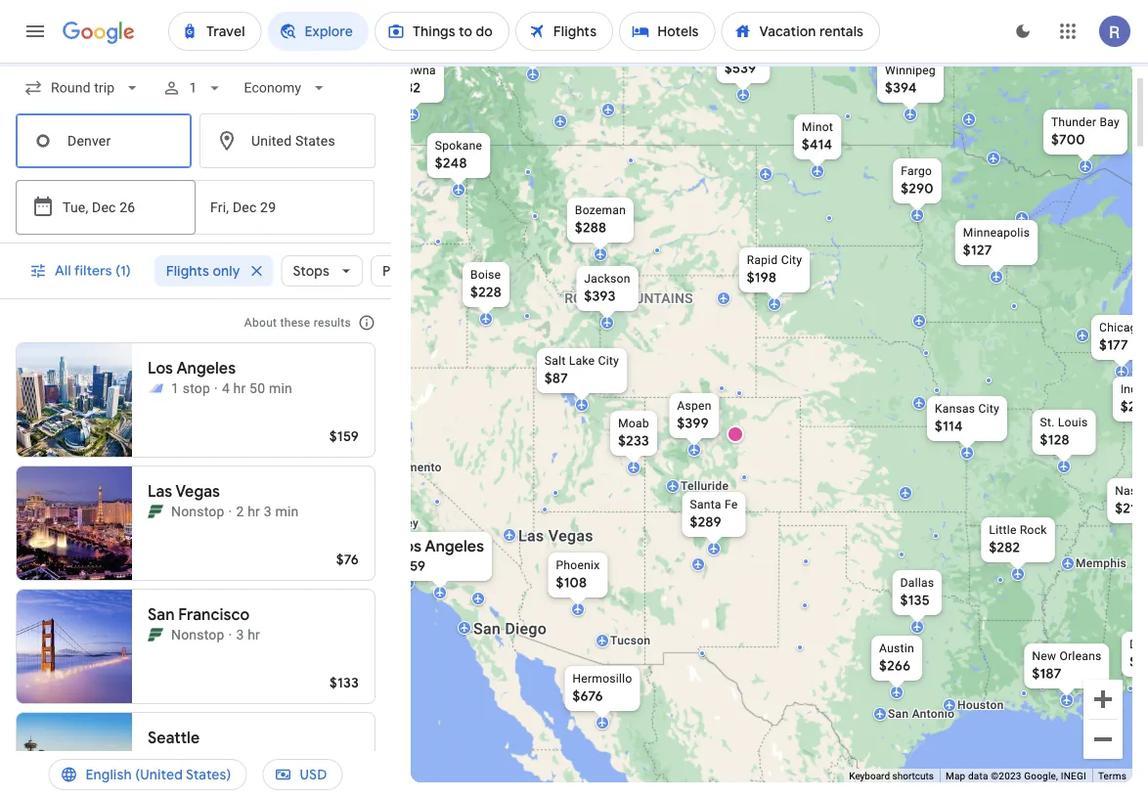 Task type: describe. For each thing, give the bounding box(es) containing it.
$187
[[1032, 665, 1062, 683]]

austin $266
[[879, 642, 914, 675]]

$69
[[1130, 653, 1148, 671]]

$393
[[584, 288, 616, 305]]

76 US dollars text field
[[336, 551, 359, 568]]

city for $198
[[781, 253, 802, 267]]

$127
[[963, 242, 992, 259]]

248 US dollars text field
[[435, 155, 467, 172]]

stops
[[293, 262, 330, 280]]

little rock $282
[[989, 523, 1047, 556]]

min for las vegas
[[275, 503, 299, 519]]

states)
[[186, 766, 231, 783]]

87 US dollars text field
[[545, 370, 568, 387]]

$133
[[330, 674, 359, 691]]

$159 inside los angeles $159
[[396, 557, 426, 575]]

all filters (1) button
[[18, 247, 146, 294]]

price
[[382, 262, 415, 280]]

los angeles $159
[[396, 536, 484, 575]]

frontier and spirit image
[[148, 380, 163, 396]]

vegas inside map region
[[548, 527, 594, 545]]

14
[[264, 750, 280, 766]]

$108
[[556, 574, 587, 592]]

city inside salt lake city $87
[[598, 354, 619, 368]]

about these results image
[[343, 299, 390, 346]]

133 US dollars text field
[[330, 674, 359, 691]]

moab $233
[[618, 417, 649, 450]]

monterey
[[367, 516, 419, 530]]

filters form
[[0, 63, 391, 244]]

usd button
[[263, 751, 343, 798]]

new orleans $187
[[1032, 649, 1102, 683]]

about these results
[[244, 316, 351, 330]]

282 US dollars text field
[[989, 539, 1020, 556]]

$290
[[901, 180, 934, 198]]

1 stop
[[171, 380, 210, 396]]

$218
[[1115, 500, 1144, 517]]

aspen
[[677, 399, 712, 413]]

nashv $218
[[1115, 484, 1148, 517]]

map
[[946, 770, 966, 782]]

$228
[[470, 284, 502, 301]]

fe
[[725, 498, 738, 512]]

little
[[989, 523, 1017, 537]]

flights only
[[166, 262, 240, 280]]

phoenix
[[556, 558, 600, 572]]

$288
[[575, 219, 607, 237]]

minot
[[802, 120, 833, 134]]

108 US dollars text field
[[556, 574, 587, 592]]

seattle
[[148, 728, 200, 748]]

1 for 1 stop
[[171, 380, 179, 396]]

$87
[[545, 370, 568, 387]]

frontier image for san francisco
[[148, 627, 163, 643]]

dallas
[[900, 576, 934, 590]]

antonio
[[912, 707, 955, 721]]

tucson
[[610, 634, 651, 647]]

winnipeg
[[885, 64, 936, 77]]

spokane $248
[[435, 139, 482, 172]]

50
[[250, 380, 265, 396]]

kansas city $114
[[935, 402, 1000, 435]]

hr for seattle
[[248, 750, 260, 766]]

290 US dollars text field
[[901, 180, 934, 198]]

las inside map region
[[518, 527, 544, 545]]

539 US dollars text field
[[725, 60, 756, 77]]

rock
[[1020, 523, 1047, 537]]

bozeman $288
[[575, 203, 626, 237]]

chicago
[[1099, 321, 1144, 334]]

keyboard shortcuts button
[[849, 769, 934, 783]]

1 vertical spatial 159 us dollars text field
[[396, 557, 426, 575]]

0 vertical spatial 3
[[264, 503, 272, 519]]

san for san francisco
[[148, 605, 175, 625]]

177 US dollars text field
[[1099, 336, 1128, 354]]

0 vertical spatial min
[[269, 380, 292, 396]]

(1)
[[115, 262, 131, 280]]

los angeles
[[148, 358, 236, 378]]

price button
[[371, 247, 449, 294]]

$700
[[1051, 131, 1085, 149]]

louis
[[1058, 416, 1088, 429]]

hr for las vegas
[[248, 503, 260, 519]]

394 US dollars text field
[[885, 79, 917, 97]]

228 US dollars text field
[[470, 284, 502, 301]]

stops button
[[281, 247, 363, 294]]

map region
[[318, 0, 1148, 798]]

flights
[[166, 262, 209, 280]]

bay
[[1100, 115, 1120, 129]]

jackson $393
[[584, 272, 630, 305]]

Departure text field
[[63, 181, 153, 234]]

rapid city $198
[[747, 253, 802, 287]]

$266
[[879, 657, 911, 675]]

3 hr 14 min
[[236, 750, 307, 766]]

$76
[[336, 551, 359, 568]]

399 US dollars text field
[[677, 415, 709, 432]]

3 for seattle
[[236, 750, 244, 766]]

nonstop for vegas
[[171, 503, 225, 519]]

698 US dollars text field
[[1130, 653, 1148, 671]]

santa fe $289
[[690, 498, 738, 531]]

rocky
[[565, 290, 609, 306]]

terms link
[[1098, 770, 1127, 782]]

lake
[[569, 354, 595, 368]]

minneapolis $127
[[963, 226, 1030, 259]]

about
[[244, 316, 277, 330]]

127 US dollars text field
[[963, 242, 992, 259]]

chicago $177
[[1099, 321, 1144, 354]]

spokane
[[435, 139, 482, 153]]

inegi
[[1061, 770, 1087, 782]]

$539 button
[[713, 34, 774, 99]]

st. louis $128
[[1040, 416, 1088, 449]]

382 US dollars text field
[[389, 79, 421, 97]]

198 US dollars text field
[[747, 269, 777, 287]]

orleans
[[1060, 649, 1102, 663]]

1 for 1
[[189, 80, 197, 96]]

2
[[236, 503, 244, 519]]

$289
[[690, 513, 722, 531]]

frontier image for seattle
[[148, 750, 163, 766]]

change appearance image
[[1000, 8, 1046, 55]]

keyboard
[[849, 770, 890, 782]]

dallas $135
[[900, 576, 934, 609]]

flights only button
[[154, 247, 273, 294]]



Task type: locate. For each thing, give the bounding box(es) containing it.
main menu image
[[23, 20, 47, 43]]

min right 2
[[275, 503, 299, 519]]

new
[[1032, 649, 1057, 663]]

frontier image
[[148, 504, 163, 519]]

0 vertical spatial $248
[[435, 155, 467, 172]]

stop
[[183, 380, 210, 396]]

map data ©2023 google, inegi
[[946, 770, 1087, 782]]

sacramento
[[376, 461, 442, 474]]

frontier image
[[148, 627, 163, 643], [148, 750, 163, 766]]

nonstop
[[171, 503, 225, 519], [171, 626, 225, 643], [171, 750, 225, 766]]

0 horizontal spatial 1
[[171, 380, 179, 396]]

248 US dollars text field
[[1121, 398, 1148, 416]]

0 vertical spatial 1
[[189, 80, 197, 96]]

aspen $399
[[677, 399, 712, 432]]

san for san diego
[[473, 620, 501, 638]]

los up the frontier and spirit icon
[[148, 358, 173, 378]]

0 horizontal spatial las
[[148, 482, 172, 502]]

414 US dollars text field
[[802, 136, 833, 154]]

0 vertical spatial angeles
[[176, 358, 236, 378]]

0 vertical spatial los
[[148, 358, 173, 378]]

city inside kansas city $114
[[979, 402, 1000, 416]]

0 horizontal spatial las vegas
[[148, 482, 220, 502]]

loading results progress bar
[[0, 63, 1148, 67]]

san left francisco
[[148, 605, 175, 625]]

0 horizontal spatial city
[[598, 354, 619, 368]]

hr for san francisco
[[248, 626, 260, 643]]

san for san antonio
[[888, 707, 909, 721]]

hermosillo
[[573, 672, 632, 686]]

frontier image down san francisco
[[148, 627, 163, 643]]

min right 14 at the bottom of page
[[283, 750, 307, 766]]

angeles up the stop
[[176, 358, 236, 378]]

frontier image down seattle
[[148, 750, 163, 766]]

218 US dollars text field
[[1115, 500, 1144, 517]]

1 vertical spatial las vegas
[[518, 527, 594, 545]]

$248 down indian
[[1121, 398, 1148, 416]]

hr right 4 on the left top
[[233, 380, 246, 396]]

3 nonstop from the top
[[171, 750, 225, 766]]

las vegas up phoenix
[[518, 527, 594, 545]]

san diego
[[473, 620, 547, 638]]

1 vertical spatial vegas
[[548, 527, 594, 545]]

city for $114
[[979, 402, 1000, 416]]

1 vertical spatial  image
[[228, 748, 232, 768]]

phoenix $108
[[556, 558, 600, 592]]

128 US dollars text field
[[1040, 431, 1070, 449]]

kelowna
[[389, 64, 436, 77]]

 image for las vegas
[[228, 502, 232, 521]]

austin
[[879, 642, 914, 655]]

salt lake city $87
[[545, 354, 619, 387]]

angeles down sacramento
[[425, 536, 484, 556]]

min right the 50
[[269, 380, 292, 396]]

nonstop down seattle
[[171, 750, 225, 766]]

2  image from the top
[[228, 748, 232, 768]]

las
[[148, 482, 172, 502], [518, 527, 544, 545]]

$248 down spokane
[[435, 155, 467, 172]]

0 horizontal spatial angeles
[[176, 358, 236, 378]]

indian $248
[[1121, 382, 1148, 416]]

0 horizontal spatial vegas
[[176, 482, 220, 502]]

Where to? text field
[[200, 113, 376, 168]]

1 horizontal spatial 1
[[189, 80, 197, 96]]

1 horizontal spatial los
[[396, 536, 422, 556]]

676 US dollars text field
[[573, 688, 603, 705]]

$676
[[573, 688, 603, 705]]

las vegas up frontier image
[[148, 482, 220, 502]]

289 US dollars text field
[[690, 513, 722, 531]]

min for seattle
[[283, 750, 307, 766]]

1 vertical spatial city
[[598, 354, 619, 368]]

1 vertical spatial nonstop
[[171, 626, 225, 643]]

 image left 2
[[228, 502, 232, 521]]

all filters (1)
[[55, 262, 131, 280]]

fargo
[[901, 164, 932, 178]]

0 vertical spatial frontier image
[[148, 627, 163, 643]]

rapid
[[747, 253, 778, 267]]

1 horizontal spatial city
[[781, 253, 802, 267]]

393 US dollars text field
[[584, 288, 616, 305]]

las up frontier image
[[148, 482, 172, 502]]

2 frontier image from the top
[[148, 750, 163, 766]]

1 vertical spatial los
[[396, 536, 422, 556]]

francisco
[[178, 605, 250, 625]]

boise $228
[[470, 268, 502, 301]]

1 horizontal spatial las
[[518, 527, 544, 545]]

1 horizontal spatial vegas
[[548, 527, 594, 545]]

hermosillo $676
[[573, 672, 632, 705]]

angeles for los angeles
[[176, 358, 236, 378]]

indian
[[1121, 382, 1148, 396]]

1 horizontal spatial $159
[[396, 557, 426, 575]]

0 vertical spatial $159
[[329, 427, 359, 445]]

0 horizontal spatial san
[[148, 605, 175, 625]]

0 horizontal spatial 159 us dollars text field
[[329, 427, 359, 445]]

$282
[[989, 539, 1020, 556]]

hr down francisco
[[248, 626, 260, 643]]

4
[[222, 380, 230, 396]]

english (united states)
[[86, 766, 231, 783]]

159 US dollars text field
[[329, 427, 359, 445], [396, 557, 426, 575]]

google,
[[1024, 770, 1058, 782]]

0 vertical spatial  image
[[228, 502, 232, 521]]

$135
[[900, 592, 930, 609]]

angeles for los angeles $159
[[425, 536, 484, 556]]

©2023
[[991, 770, 1022, 782]]

 image for seattle
[[228, 748, 232, 768]]

kansas
[[935, 402, 975, 416]]

2 vertical spatial min
[[283, 750, 307, 766]]

los down monterey at the bottom of page
[[396, 536, 422, 556]]

nonstop for francisco
[[171, 626, 225, 643]]

city right 'rapid'
[[781, 253, 802, 267]]

 image
[[228, 625, 232, 645]]

kelowna $382
[[389, 64, 436, 97]]

terms
[[1098, 770, 1127, 782]]

bozeman
[[575, 203, 626, 217]]

1 vertical spatial $248
[[1121, 398, 1148, 416]]

0 vertical spatial city
[[781, 253, 802, 267]]

288 US dollars text field
[[575, 219, 607, 237]]

2 horizontal spatial city
[[979, 402, 1000, 416]]

filters
[[74, 262, 112, 280]]

1 vertical spatial $159
[[396, 557, 426, 575]]

None field
[[16, 70, 150, 106], [236, 70, 336, 106], [16, 70, 150, 106], [236, 70, 336, 106]]

Return text field
[[210, 181, 308, 234]]

nashv
[[1115, 484, 1148, 498]]

 image
[[228, 502, 232, 521], [228, 748, 232, 768]]

jackson
[[584, 272, 630, 286]]

2 vertical spatial 3
[[236, 750, 244, 766]]

$539
[[725, 60, 756, 77]]

2 vertical spatial nonstop
[[171, 750, 225, 766]]

0 horizontal spatial $159
[[329, 427, 359, 445]]

san left antonio at the bottom of the page
[[888, 707, 909, 721]]

233 US dollars text field
[[618, 432, 649, 450]]

angeles inside los angeles $159
[[425, 536, 484, 556]]

2 nonstop from the top
[[171, 626, 225, 643]]

0 vertical spatial las
[[148, 482, 172, 502]]

$198
[[747, 269, 777, 287]]

3 left 14 at the bottom of page
[[236, 750, 244, 766]]

$248 for spokane $248
[[435, 155, 467, 172]]

2 horizontal spatial san
[[888, 707, 909, 721]]

1 button
[[154, 65, 232, 111]]

vegas
[[176, 482, 220, 502], [548, 527, 594, 545]]

1 inside popup button
[[189, 80, 197, 96]]

hr right 2
[[248, 503, 260, 519]]

0 vertical spatial las vegas
[[148, 482, 220, 502]]

$248 for indian $248
[[1121, 398, 1148, 416]]

None text field
[[16, 113, 192, 168]]

fargo $290
[[901, 164, 934, 198]]

1 horizontal spatial las vegas
[[518, 527, 594, 545]]

1 frontier image from the top
[[148, 627, 163, 643]]

min
[[269, 380, 292, 396], [275, 503, 299, 519], [283, 750, 307, 766]]

114 US dollars text field
[[935, 418, 963, 435]]

1 vertical spatial frontier image
[[148, 750, 163, 766]]

minot $414
[[802, 120, 833, 154]]

only
[[213, 262, 240, 280]]

las vegas inside map region
[[518, 527, 594, 545]]

hr left 14 at the bottom of page
[[248, 750, 260, 766]]

houston
[[957, 698, 1004, 712]]

usd
[[300, 766, 327, 783]]

los inside los angeles $159
[[396, 536, 422, 556]]

3
[[264, 503, 272, 519], [236, 626, 244, 643], [236, 750, 244, 766]]

$159
[[329, 427, 359, 445], [396, 557, 426, 575]]

nonstop down san francisco
[[171, 626, 225, 643]]

1 vertical spatial las
[[518, 527, 544, 545]]

4 hr 50 min
[[222, 380, 292, 396]]

hr
[[233, 380, 246, 396], [248, 503, 260, 519], [248, 626, 260, 643], [248, 750, 260, 766]]

135 US dollars text field
[[900, 592, 930, 609]]

keyboard shortcuts
[[849, 770, 934, 782]]

0 vertical spatial 159 us dollars text field
[[329, 427, 359, 445]]

1 nonstop from the top
[[171, 503, 225, 519]]

these
[[280, 316, 311, 330]]

san left diego
[[473, 620, 501, 638]]

thunder bay $700
[[1051, 115, 1120, 149]]

700 US dollars text field
[[1051, 131, 1085, 149]]

los for los angeles
[[148, 358, 173, 378]]

las up diego
[[518, 527, 544, 545]]

city inside rapid city $198
[[781, 253, 802, 267]]

0 vertical spatial nonstop
[[171, 503, 225, 519]]

2 vertical spatial city
[[979, 402, 1000, 416]]

266 US dollars text field
[[879, 657, 911, 675]]

los for los angeles $159
[[396, 536, 422, 556]]

1 horizontal spatial 159 us dollars text field
[[396, 557, 426, 575]]

3 down francisco
[[236, 626, 244, 643]]

 image left 3 hr 14 min
[[228, 748, 232, 768]]

moab
[[618, 417, 649, 430]]

1 vertical spatial min
[[275, 503, 299, 519]]

1 horizontal spatial $248
[[1121, 398, 1148, 416]]

1 vertical spatial 1
[[171, 380, 179, 396]]

rocky mountains
[[565, 290, 693, 306]]

minneapolis
[[963, 226, 1030, 240]]

city right the kansas
[[979, 402, 1000, 416]]

$394
[[885, 79, 917, 97]]

1 horizontal spatial san
[[473, 620, 501, 638]]

nonstop left 2
[[171, 503, 225, 519]]

1 vertical spatial angeles
[[425, 536, 484, 556]]

0 vertical spatial vegas
[[176, 482, 220, 502]]

187 US dollars text field
[[1032, 665, 1062, 683]]

$414
[[802, 136, 833, 154]]

city right lake
[[598, 354, 619, 368]]

1 vertical spatial 3
[[236, 626, 244, 643]]

$248 inside spokane $248
[[435, 155, 467, 172]]

3 for san francisco
[[236, 626, 244, 643]]

$233
[[618, 432, 649, 450]]

1  image from the top
[[228, 502, 232, 521]]

0 horizontal spatial los
[[148, 358, 173, 378]]

1 horizontal spatial angeles
[[425, 536, 484, 556]]

0 horizontal spatial $248
[[435, 155, 467, 172]]

des
[[1130, 638, 1148, 651]]

3 right 2
[[264, 503, 272, 519]]

2 hr 3 min
[[236, 503, 299, 519]]

milw
[[1124, 330, 1148, 343]]



Task type: vqa. For each thing, say whether or not it's contained in the screenshot.
hr
yes



